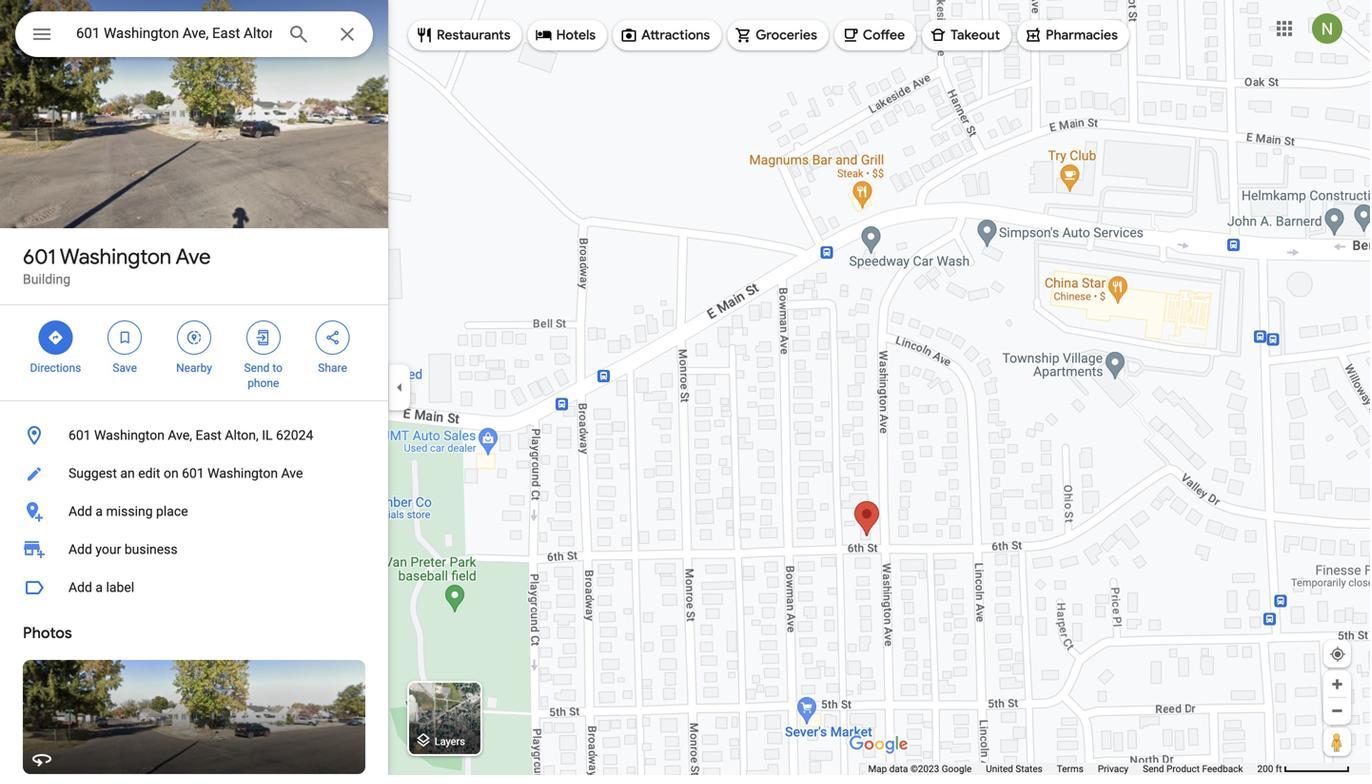 Task type: describe. For each thing, give the bounding box(es) containing it.
united
[[986, 764, 1014, 775]]

to
[[273, 362, 283, 375]]

601 washington ave building
[[23, 244, 211, 287]]

ave inside button
[[281, 466, 303, 482]]


[[116, 327, 133, 348]]

add for add a label
[[69, 580, 92, 596]]

states
[[1016, 764, 1043, 775]]

add a missing place
[[69, 504, 188, 520]]

suggest an edit on 601 washington ave
[[69, 466, 303, 482]]

coffee button
[[835, 12, 917, 58]]

directions
[[30, 362, 81, 375]]

ave inside the 601 washington ave building
[[176, 244, 211, 270]]

your
[[96, 542, 121, 558]]

send for send to phone
[[244, 362, 270, 375]]

ave,
[[168, 428, 192, 444]]

terms
[[1057, 764, 1084, 775]]

united states
[[986, 764, 1043, 775]]

share
[[318, 362, 347, 375]]

product
[[1167, 764, 1200, 775]]

hotels
[[556, 27, 596, 44]]

200 ft
[[1258, 764, 1283, 775]]

601 for ave,
[[69, 428, 91, 444]]

washington for ave,
[[94, 428, 165, 444]]

2 vertical spatial 601
[[182, 466, 204, 482]]

zoom in image
[[1331, 678, 1345, 692]]

show street view coverage image
[[1324, 728, 1352, 757]]

pharmacies button
[[1018, 12, 1130, 58]]

add a label button
[[0, 569, 388, 607]]

coffee
[[863, 27, 905, 44]]

feedback
[[1203, 764, 1243, 775]]

601 washington ave, east alton, il 62024
[[69, 428, 313, 444]]

 button
[[15, 11, 69, 61]]

label
[[106, 580, 134, 596]]

east
[[196, 428, 222, 444]]

suggest an edit on 601 washington ave button
[[0, 455, 388, 493]]

privacy button
[[1098, 763, 1129, 776]]

washington for ave
[[60, 244, 171, 270]]

groceries
[[756, 27, 818, 44]]

601 Washington Ave, East Alton, IL 62024 field
[[15, 11, 373, 57]]

google
[[942, 764, 972, 775]]

google account: natalie lubich  
(natalie.lubich@adept.ai) image
[[1312, 13, 1343, 44]]


[[47, 327, 64, 348]]

add for add a missing place
[[69, 504, 92, 520]]

add a label
[[69, 580, 134, 596]]

an
[[120, 466, 135, 482]]

ft
[[1276, 764, 1283, 775]]

601 washington ave main content
[[0, 0, 388, 776]]

restaurants
[[437, 27, 511, 44]]

62024
[[276, 428, 313, 444]]

takeout button
[[922, 12, 1012, 58]]

map data ©2023 google
[[868, 764, 972, 775]]

missing
[[106, 504, 153, 520]]

save
[[113, 362, 137, 375]]

add for add your business
[[69, 542, 92, 558]]

200 ft button
[[1258, 764, 1351, 775]]

pharmacies
[[1046, 27, 1118, 44]]

a for label
[[96, 580, 103, 596]]

 search field
[[15, 11, 373, 61]]

hotels button
[[528, 12, 607, 58]]



Task type: vqa. For each thing, say whether or not it's contained in the screenshot.
NRT within 19 Hr 45 Min Cdg – Nrt
no



Task type: locate. For each thing, give the bounding box(es) containing it.
none field inside 601 washington ave, east alton, il 62024 field
[[76, 22, 272, 45]]

washington up the an
[[94, 428, 165, 444]]

google maps element
[[0, 0, 1371, 776]]

1 horizontal spatial send
[[1143, 764, 1165, 775]]

0 vertical spatial ave
[[176, 244, 211, 270]]

send left product
[[1143, 764, 1165, 775]]

1 vertical spatial a
[[96, 580, 103, 596]]

washington up the "building"
[[60, 244, 171, 270]]

suggest
[[69, 466, 117, 482]]

1 vertical spatial 601
[[69, 428, 91, 444]]

add your business link
[[0, 531, 388, 569]]

0 horizontal spatial send
[[244, 362, 270, 375]]

a
[[96, 504, 103, 520], [96, 580, 103, 596]]

restaurants button
[[408, 12, 522, 58]]

edit
[[138, 466, 160, 482]]

0 horizontal spatial 601
[[23, 244, 56, 270]]

a for missing
[[96, 504, 103, 520]]

add
[[69, 504, 92, 520], [69, 542, 92, 558], [69, 580, 92, 596]]

phone
[[248, 377, 279, 390]]

©2023
[[911, 764, 940, 775]]


[[30, 20, 53, 48]]

add your business
[[69, 542, 178, 558]]

1 horizontal spatial 601
[[69, 428, 91, 444]]

zoom out image
[[1331, 704, 1345, 719]]

layers
[[435, 736, 465, 748]]

data
[[890, 764, 908, 775]]

building
[[23, 272, 71, 287]]

send inside button
[[1143, 764, 1165, 775]]

alton,
[[225, 428, 259, 444]]

add left label
[[69, 580, 92, 596]]

takeout
[[951, 27, 1000, 44]]

ave down 62024
[[281, 466, 303, 482]]

footer
[[868, 763, 1258, 776]]

map
[[868, 764, 887, 775]]

photos
[[23, 624, 72, 643]]

send
[[244, 362, 270, 375], [1143, 764, 1165, 775]]

add down suggest
[[69, 504, 92, 520]]

send for send product feedback
[[1143, 764, 1165, 775]]


[[255, 327, 272, 348]]

601 inside the 601 washington ave building
[[23, 244, 56, 270]]

ave up 
[[176, 244, 211, 270]]

collapse side panel image
[[389, 377, 410, 398]]

washington down the alton,
[[208, 466, 278, 482]]

terms button
[[1057, 763, 1084, 776]]

1 vertical spatial washington
[[94, 428, 165, 444]]

add a missing place button
[[0, 493, 388, 531]]

footer containing map data ©2023 google
[[868, 763, 1258, 776]]

0 vertical spatial 601
[[23, 244, 56, 270]]

1 vertical spatial add
[[69, 542, 92, 558]]

on
[[164, 466, 179, 482]]


[[186, 327, 203, 348]]

place
[[156, 504, 188, 520]]

business
[[125, 542, 178, 558]]

a left missing
[[96, 504, 103, 520]]

a left label
[[96, 580, 103, 596]]

send product feedback
[[1143, 764, 1243, 775]]

show your location image
[[1330, 646, 1347, 663]]

2 a from the top
[[96, 580, 103, 596]]

0 horizontal spatial ave
[[176, 244, 211, 270]]

attractions button
[[613, 12, 722, 58]]

200
[[1258, 764, 1274, 775]]

601 washington ave, east alton, il 62024 button
[[0, 417, 388, 455]]

601
[[23, 244, 56, 270], [69, 428, 91, 444], [182, 466, 204, 482]]

2 vertical spatial washington
[[208, 466, 278, 482]]

1 add from the top
[[69, 504, 92, 520]]

1 vertical spatial send
[[1143, 764, 1165, 775]]


[[324, 327, 341, 348]]

nearby
[[176, 362, 212, 375]]

privacy
[[1098, 764, 1129, 775]]

ave
[[176, 244, 211, 270], [281, 466, 303, 482]]

1 vertical spatial ave
[[281, 466, 303, 482]]

actions for 601 washington ave region
[[0, 306, 388, 401]]

washington inside the 601 washington ave building
[[60, 244, 171, 270]]

601 for ave
[[23, 244, 56, 270]]

united states button
[[986, 763, 1043, 776]]

601 up suggest
[[69, 428, 91, 444]]

None field
[[76, 22, 272, 45]]

il
[[262, 428, 273, 444]]

add left your
[[69, 542, 92, 558]]

0 vertical spatial add
[[69, 504, 92, 520]]

601 up the "building"
[[23, 244, 56, 270]]

601 right on
[[182, 466, 204, 482]]

3 add from the top
[[69, 580, 92, 596]]

0 vertical spatial washington
[[60, 244, 171, 270]]

send product feedback button
[[1143, 763, 1243, 776]]

send up phone at the left
[[244, 362, 270, 375]]

groceries button
[[727, 12, 829, 58]]

footer inside google maps element
[[868, 763, 1258, 776]]

1 a from the top
[[96, 504, 103, 520]]

send to phone
[[244, 362, 283, 390]]

0 vertical spatial a
[[96, 504, 103, 520]]

2 vertical spatial add
[[69, 580, 92, 596]]

attractions
[[642, 27, 710, 44]]

0 vertical spatial send
[[244, 362, 270, 375]]

2 horizontal spatial 601
[[182, 466, 204, 482]]

washington
[[60, 244, 171, 270], [94, 428, 165, 444], [208, 466, 278, 482]]

1 horizontal spatial ave
[[281, 466, 303, 482]]

2 add from the top
[[69, 542, 92, 558]]

send inside send to phone
[[244, 362, 270, 375]]



